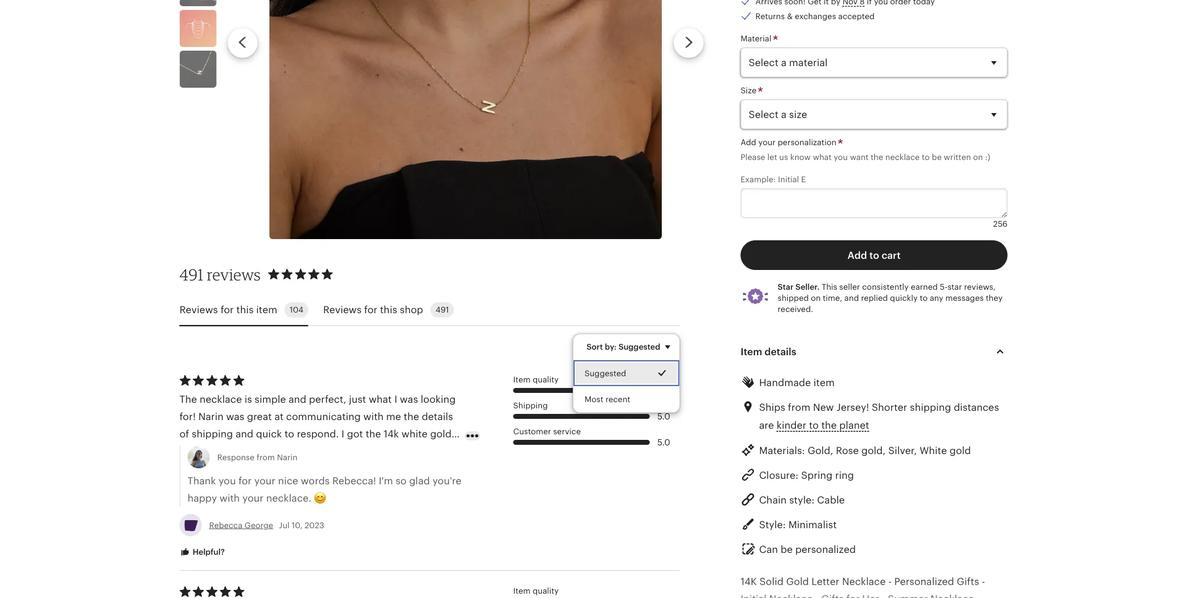 Task type: describe. For each thing, give the bounding box(es) containing it.
her
[[862, 593, 879, 598]]

1 vertical spatial was
[[226, 411, 244, 422]]

i'm
[[379, 475, 393, 486]]

0 horizontal spatial necklace
[[769, 593, 813, 598]]

0 vertical spatial on
[[973, 152, 983, 162]]

helpful? button
[[170, 541, 234, 564]]

for!
[[180, 411, 196, 422]]

consistently
[[862, 282, 909, 291]]

seller
[[839, 282, 860, 291]]

kinder
[[777, 420, 806, 431]]

1 horizontal spatial 14k
[[441, 446, 456, 457]]

1 vertical spatial item
[[513, 375, 531, 384]]

sort by: suggested button
[[577, 334, 684, 360]]

materials:
[[759, 445, 805, 456]]

and right simple
[[289, 394, 306, 405]]

- right her on the bottom
[[882, 593, 885, 598]]

initial inside "14k solid gold letter necklace - personalized gifts - initial necklace - gifts for her - summer necklace"
[[741, 593, 767, 598]]

letter
[[812, 576, 839, 587]]

5-
[[940, 282, 948, 291]]

just
[[349, 394, 366, 405]]

can
[[759, 544, 778, 555]]

- right personalized
[[982, 576, 985, 587]]

written
[[944, 152, 971, 162]]

most recent button
[[574, 386, 679, 413]]

solid
[[760, 576, 784, 587]]

so
[[396, 475, 407, 486]]

tab list containing reviews for this item
[[180, 295, 680, 326]]

example: initial e
[[741, 175, 806, 184]]

0 horizontal spatial white
[[180, 463, 206, 474]]

you're
[[433, 475, 461, 486]]

chain style: cable
[[759, 494, 845, 506]]

1 vertical spatial narin
[[277, 453, 297, 462]]

details inside dropdown button
[[765, 346, 796, 357]]

256
[[993, 219, 1008, 228]]

material
[[741, 34, 774, 43]]

time,
[[823, 293, 842, 303]]

2 vertical spatial was
[[200, 446, 218, 457]]

491 for 491
[[435, 305, 449, 315]]

minimalist
[[788, 519, 837, 530]]

handmade
[[759, 377, 811, 388]]

communicating
[[286, 411, 361, 422]]

with inside the necklace is simple and perfect, just what i was looking for! narin was great at communicating with me the details of shipping and quick to respond.   i got the 14k white gold, and was advised the chain is 925 silver and the letter is 14k white gold plated.
[[363, 411, 384, 422]]

add to cart
[[848, 250, 901, 261]]

chain
[[278, 446, 304, 457]]

14k
[[741, 576, 757, 587]]

service
[[553, 427, 581, 436]]

white
[[920, 445, 947, 456]]

suggested inside button
[[585, 369, 626, 378]]

star
[[948, 282, 962, 291]]

5.0 for service
[[657, 437, 670, 447]]

add for add to cart
[[848, 250, 867, 261]]

reviews,
[[964, 282, 996, 291]]

new
[[813, 402, 834, 413]]

necklace.
[[266, 493, 311, 504]]

gold, inside the necklace is simple and perfect, just what i was looking for! narin was great at communicating with me the details of shipping and quick to respond.   i got the 14k white gold, and was advised the chain is 925 silver and the letter is 14k white gold plated.
[[430, 428, 454, 439]]

want
[[850, 152, 869, 162]]

spring
[[801, 470, 833, 481]]

reviews for this shop
[[323, 304, 423, 315]]

add for add your personalization
[[741, 138, 756, 147]]

2 quality from the top
[[533, 586, 559, 595]]

advised
[[221, 446, 257, 457]]

1 horizontal spatial initial
[[778, 175, 799, 184]]

1 horizontal spatial necklace
[[842, 576, 886, 587]]

gold inside the necklace is simple and perfect, just what i was looking for! narin was great at communicating with me the details of shipping and quick to respond.   i got the 14k white gold, and was advised the chain is 925 silver and the letter is 14k white gold plated.
[[208, 463, 230, 474]]

from for response
[[257, 453, 275, 462]]

ships
[[759, 402, 785, 413]]

item inside 'item details' dropdown button
[[741, 346, 762, 357]]

handmade item
[[759, 377, 835, 388]]

kinder to the planet button
[[777, 416, 869, 434]]

rebecca george jul 10, 2023
[[209, 521, 324, 530]]

reviews for reviews for this item
[[180, 304, 218, 315]]

add your personalization
[[741, 138, 839, 147]]

recent
[[606, 395, 631, 404]]

5.0 for quality
[[657, 386, 670, 395]]

1 horizontal spatial is
[[307, 446, 314, 457]]

to inside the necklace is simple and perfect, just what i was looking for! narin was great at communicating with me the details of shipping and quick to respond.   i got the 14k white gold, and was advised the chain is 925 silver and the letter is 14k white gold plated.
[[285, 428, 294, 439]]

planet
[[839, 420, 869, 431]]

menu containing suggested
[[573, 334, 680, 413]]

gold,
[[808, 445, 833, 456]]

plated.
[[232, 463, 265, 474]]

this
[[822, 282, 837, 291]]

quickly
[[890, 293, 918, 303]]

to left written
[[922, 152, 930, 162]]

customer service
[[513, 427, 581, 436]]

rose
[[836, 445, 859, 456]]

2 item quality from the top
[[513, 586, 559, 595]]

1 horizontal spatial what
[[813, 152, 832, 162]]

of
[[180, 428, 189, 439]]

rebecca!
[[332, 475, 376, 486]]

ring
[[835, 470, 854, 481]]

jul
[[279, 521, 290, 530]]

0 horizontal spatial is
[[245, 394, 252, 405]]

response
[[217, 453, 254, 462]]

2 horizontal spatial necklace
[[931, 593, 974, 598]]

closure:
[[759, 470, 799, 481]]

item details button
[[730, 337, 1019, 366]]

please let us know what you want the necklace to be written on :)
[[741, 152, 990, 162]]

reviews for this item
[[180, 304, 277, 315]]

and inside this seller consistently earned 5-star reviews, shipped on time, and replied quickly to any messages they received.
[[844, 293, 859, 303]]

response from narin
[[217, 453, 297, 462]]

the necklace is simple and perfect, just what i was looking for! narin was great at communicating with me the details of shipping and quick to respond.   i got the 14k white gold, and was advised the chain is 925 silver and the letter is 14k white gold plated.
[[180, 394, 456, 474]]

1 vertical spatial your
[[254, 475, 275, 486]]

star seller.
[[778, 282, 820, 291]]

looking
[[421, 394, 456, 405]]

cart
[[882, 250, 901, 261]]

are
[[759, 420, 774, 431]]

1 quality from the top
[[533, 375, 559, 384]]

this for shop
[[380, 304, 397, 315]]

0 vertical spatial necklace
[[885, 152, 920, 162]]

can be personalized
[[759, 544, 856, 555]]

to inside this seller consistently earned 5-star reviews, shipped on time, and replied quickly to any messages they received.
[[920, 293, 928, 303]]

simple
[[255, 394, 286, 405]]

returns
[[755, 11, 785, 21]]

925
[[317, 446, 335, 457]]



Task type: locate. For each thing, give the bounding box(es) containing it.
0 horizontal spatial gold
[[208, 463, 230, 474]]

most recent
[[585, 395, 631, 404]]

rebecca george link
[[209, 521, 273, 530]]

was up me
[[400, 394, 418, 405]]

5.0
[[657, 386, 670, 395], [657, 412, 670, 421], [657, 437, 670, 447]]

sort
[[587, 342, 603, 351]]

silver,
[[888, 445, 917, 456]]

1 vertical spatial suggested
[[585, 369, 626, 378]]

0 vertical spatial what
[[813, 152, 832, 162]]

0 vertical spatial item quality
[[513, 375, 559, 384]]

1 vertical spatial be
[[781, 544, 793, 555]]

gold down response
[[208, 463, 230, 474]]

necklace up her on the bottom
[[842, 576, 886, 587]]

:)
[[985, 152, 990, 162]]

customer
[[513, 427, 551, 436]]

and down of
[[180, 446, 197, 457]]

messages
[[945, 293, 984, 303]]

0 vertical spatial 5.0
[[657, 386, 670, 395]]

gifts down letter at the right of the page
[[821, 593, 844, 598]]

your up let
[[758, 138, 776, 147]]

with right happy
[[220, 493, 240, 504]]

e
[[801, 175, 806, 184]]

1 vertical spatial add
[[848, 250, 867, 261]]

shipping right of
[[192, 428, 233, 439]]

be left written
[[932, 152, 942, 162]]

initial down the 14k
[[741, 593, 767, 598]]

i left got
[[341, 428, 344, 439]]

necklace
[[885, 152, 920, 162], [200, 394, 242, 405]]

1 vertical spatial details
[[422, 411, 453, 422]]

1 horizontal spatial item
[[814, 377, 835, 388]]

you inside thank you for your nice words rebecca! i'm so glad you're happy with your necklace.  😊
[[219, 475, 236, 486]]

1 this from the left
[[236, 304, 254, 315]]

0 vertical spatial with
[[363, 411, 384, 422]]

got
[[347, 428, 363, 439]]

nice
[[278, 475, 298, 486]]

reviews right 104 on the left of the page
[[323, 304, 362, 315]]

1 vertical spatial 491
[[435, 305, 449, 315]]

quality
[[533, 375, 559, 384], [533, 586, 559, 595]]

to down earned
[[920, 293, 928, 303]]

0 horizontal spatial this
[[236, 304, 254, 315]]

and down seller
[[844, 293, 859, 303]]

is up great
[[245, 394, 252, 405]]

most
[[585, 395, 604, 404]]

for inside thank you for your nice words rebecca! i'm so glad you're happy with your necklace.  😊
[[238, 475, 252, 486]]

narin right for!
[[198, 411, 224, 422]]

491 inside tab list
[[435, 305, 449, 315]]

the
[[871, 152, 883, 162], [404, 411, 419, 422], [821, 420, 837, 431], [366, 428, 381, 439], [260, 446, 276, 457], [385, 446, 401, 457]]

the right "want"
[[871, 152, 883, 162]]

0 horizontal spatial on
[[811, 293, 821, 303]]

i up me
[[394, 394, 397, 405]]

0 vertical spatial 491
[[180, 265, 204, 284]]

1 horizontal spatial with
[[363, 411, 384, 422]]

suggested button
[[574, 360, 679, 386]]

for down plated.
[[238, 475, 252, 486]]

what down personalization
[[813, 152, 832, 162]]

0 vertical spatial gold
[[950, 445, 971, 456]]

shipping inside the necklace is simple and perfect, just what i was looking for! narin was great at communicating with me the details of shipping and quick to respond.   i got the 14k white gold, and was advised the chain is 925 silver and the letter is 14k white gold plated.
[[192, 428, 233, 439]]

your up the george
[[242, 493, 264, 504]]

white up letter
[[402, 428, 428, 439]]

1 horizontal spatial this
[[380, 304, 397, 315]]

suggested up most recent
[[585, 369, 626, 378]]

0 horizontal spatial from
[[257, 453, 275, 462]]

0 horizontal spatial what
[[369, 394, 392, 405]]

0 vertical spatial i
[[394, 394, 397, 405]]

1 vertical spatial gold,
[[861, 445, 886, 456]]

on down seller. at top
[[811, 293, 821, 303]]

item inside tab list
[[256, 304, 277, 315]]

1 5.0 from the top
[[657, 386, 670, 395]]

491 right the shop
[[435, 305, 449, 315]]

know
[[790, 152, 811, 162]]

2023
[[305, 521, 324, 530]]

from for ships
[[788, 402, 810, 413]]

what up me
[[369, 394, 392, 405]]

to
[[922, 152, 930, 162], [869, 250, 879, 261], [920, 293, 928, 303], [809, 420, 819, 431], [285, 428, 294, 439]]

for left her on the bottom
[[846, 593, 860, 598]]

is right letter
[[431, 446, 439, 457]]

summer
[[888, 593, 928, 598]]

initial left e
[[778, 175, 799, 184]]

1 horizontal spatial add
[[848, 250, 867, 261]]

by:
[[605, 342, 617, 351]]

shipped
[[778, 293, 809, 303]]

to down new
[[809, 420, 819, 431]]

1 horizontal spatial gold
[[950, 445, 971, 456]]

1 horizontal spatial from
[[788, 402, 810, 413]]

1 vertical spatial 14k
[[441, 446, 456, 457]]

necklace right the
[[200, 394, 242, 405]]

personalized
[[795, 544, 856, 555]]

gold
[[786, 576, 809, 587]]

gold right white
[[950, 445, 971, 456]]

tab list
[[180, 295, 680, 326]]

narin up the nice
[[277, 453, 297, 462]]

0 horizontal spatial gold,
[[430, 428, 454, 439]]

from up plated.
[[257, 453, 275, 462]]

what inside the necklace is simple and perfect, just what i was looking for! narin was great at communicating with me the details of shipping and quick to respond.   i got the 14k white gold, and was advised the chain is 925 silver and the letter is 14k white gold plated.
[[369, 394, 392, 405]]

necklace down personalized
[[931, 593, 974, 598]]

😊
[[314, 493, 324, 504]]

2 horizontal spatial is
[[431, 446, 439, 457]]

1 horizontal spatial on
[[973, 152, 983, 162]]

5.0 down most recent button
[[657, 437, 670, 447]]

1 vertical spatial what
[[369, 394, 392, 405]]

necklace right "want"
[[885, 152, 920, 162]]

earned
[[911, 282, 938, 291]]

you down plated.
[[219, 475, 236, 486]]

happy
[[188, 493, 217, 504]]

1 horizontal spatial necklace
[[885, 152, 920, 162]]

2 this from the left
[[380, 304, 397, 315]]

gifts
[[957, 576, 979, 587], [821, 593, 844, 598]]

0 horizontal spatial gifts
[[821, 593, 844, 598]]

2 5.0 from the top
[[657, 412, 670, 421]]

to left the cart
[[869, 250, 879, 261]]

1 horizontal spatial narin
[[277, 453, 297, 462]]

white up thank
[[180, 463, 206, 474]]

was left advised
[[200, 446, 218, 457]]

suggested right by:
[[619, 342, 660, 351]]

this left the shop
[[380, 304, 397, 315]]

491 left reviews in the left of the page
[[180, 265, 204, 284]]

0 vertical spatial from
[[788, 402, 810, 413]]

with
[[363, 411, 384, 422], [220, 493, 240, 504]]

104
[[290, 305, 303, 315]]

returns & exchanges accepted
[[755, 11, 875, 21]]

1 vertical spatial from
[[257, 453, 275, 462]]

1 horizontal spatial gold,
[[861, 445, 886, 456]]

sort by: suggested
[[587, 342, 660, 351]]

0 vertical spatial initial
[[778, 175, 799, 184]]

1 horizontal spatial be
[[932, 152, 942, 162]]

let
[[767, 152, 777, 162]]

on inside this seller consistently earned 5-star reviews, shipped on time, and replied quickly to any messages they received.
[[811, 293, 821, 303]]

1 item quality from the top
[[513, 375, 559, 384]]

1 horizontal spatial details
[[765, 346, 796, 357]]

2 reviews from the left
[[323, 304, 362, 315]]

491 for 491 reviews
[[180, 265, 204, 284]]

personalized
[[894, 576, 954, 587]]

14k down me
[[384, 428, 399, 439]]

491
[[180, 265, 204, 284], [435, 305, 449, 315]]

you left "want"
[[834, 152, 848, 162]]

1 vertical spatial item
[[814, 377, 835, 388]]

gifts right personalized
[[957, 576, 979, 587]]

exchanges
[[795, 11, 836, 21]]

me
[[386, 411, 401, 422]]

details
[[765, 346, 796, 357], [422, 411, 453, 422]]

item left 104 on the left of the page
[[256, 304, 277, 315]]

1 vertical spatial on
[[811, 293, 821, 303]]

1 vertical spatial gold
[[208, 463, 230, 474]]

replied
[[861, 293, 888, 303]]

0 horizontal spatial with
[[220, 493, 240, 504]]

for down reviews in the left of the page
[[221, 304, 234, 315]]

the down new
[[821, 420, 837, 431]]

3 5.0 from the top
[[657, 437, 670, 447]]

1 horizontal spatial white
[[402, 428, 428, 439]]

0 vertical spatial details
[[765, 346, 796, 357]]

any
[[930, 293, 943, 303]]

initial
[[778, 175, 799, 184], [741, 593, 767, 598]]

this
[[236, 304, 254, 315], [380, 304, 397, 315]]

white
[[402, 428, 428, 439], [180, 463, 206, 474]]

1 horizontal spatial gifts
[[957, 576, 979, 587]]

what
[[813, 152, 832, 162], [369, 394, 392, 405]]

menu
[[573, 334, 680, 413]]

for inside "14k solid gold letter necklace - personalized gifts - initial necklace - gifts for her - summer necklace"
[[846, 593, 860, 598]]

1 vertical spatial initial
[[741, 593, 767, 598]]

1 vertical spatial necklace
[[200, 394, 242, 405]]

0 vertical spatial suggested
[[619, 342, 660, 351]]

5.0 down suggested button
[[657, 412, 670, 421]]

size
[[741, 86, 759, 95]]

the
[[180, 394, 197, 405]]

1 horizontal spatial shipping
[[910, 402, 951, 413]]

0 horizontal spatial you
[[219, 475, 236, 486]]

necklace inside the necklace is simple and perfect, just what i was looking for! narin was great at communicating with me the details of shipping and quick to respond.   i got the 14k white gold, and was advised the chain is 925 silver and the letter is 14k white gold plated.
[[200, 394, 242, 405]]

is left '925'
[[307, 446, 314, 457]]

was left great
[[226, 411, 244, 422]]

0 vertical spatial 14k
[[384, 428, 399, 439]]

1 reviews from the left
[[180, 304, 218, 315]]

shipping right shorter
[[910, 402, 951, 413]]

this down reviews in the left of the page
[[236, 304, 254, 315]]

suggested inside dropdown button
[[619, 342, 660, 351]]

0 horizontal spatial initial
[[741, 593, 767, 598]]

with inside thank you for your nice words rebecca! i'm so glad you're happy with your necklace.  😊
[[220, 493, 240, 504]]

1 vertical spatial shipping
[[192, 428, 233, 439]]

shorter
[[872, 402, 907, 413]]

jersey!
[[837, 402, 869, 413]]

from inside ships from new jersey! shorter shipping distances are
[[788, 402, 810, 413]]

2 horizontal spatial was
[[400, 394, 418, 405]]

the down quick
[[260, 446, 276, 457]]

0 vertical spatial was
[[400, 394, 418, 405]]

words
[[301, 475, 330, 486]]

0 vertical spatial be
[[932, 152, 942, 162]]

1 vertical spatial gifts
[[821, 593, 844, 598]]

please
[[741, 152, 765, 162]]

you
[[834, 152, 848, 162], [219, 475, 236, 486]]

shipping
[[513, 401, 548, 410]]

is
[[245, 394, 252, 405], [307, 446, 314, 457], [431, 446, 439, 457]]

2 vertical spatial 5.0
[[657, 437, 670, 447]]

rebecca
[[209, 521, 242, 530]]

and
[[844, 293, 859, 303], [289, 394, 306, 405], [236, 428, 253, 439], [180, 446, 197, 457], [365, 446, 383, 457]]

0 vertical spatial add
[[741, 138, 756, 147]]

the left letter
[[385, 446, 401, 457]]

1 horizontal spatial 491
[[435, 305, 449, 315]]

style:
[[759, 519, 786, 530]]

0 horizontal spatial shipping
[[192, 428, 233, 439]]

0 horizontal spatial reviews
[[180, 304, 218, 315]]

0 horizontal spatial be
[[781, 544, 793, 555]]

reviews for reviews for this shop
[[323, 304, 362, 315]]

from up kinder on the bottom of page
[[788, 402, 810, 413]]

be right can
[[781, 544, 793, 555]]

add inside button
[[848, 250, 867, 261]]

0 vertical spatial item
[[256, 304, 277, 315]]

glad
[[409, 475, 430, 486]]

14k solid gold letter necklace, minimalist letter necklace, letter necklace, initial necklace, birthday gift for her, christmas jewelry gift image
[[180, 0, 217, 6], [269, 0, 662, 239], [180, 10, 217, 47], [180, 51, 217, 88]]

shipping inside ships from new jersey! shorter shipping distances are
[[910, 402, 951, 413]]

1 vertical spatial i
[[341, 428, 344, 439]]

5.0 right "recent" at the right bottom
[[657, 386, 670, 395]]

style:
[[789, 494, 815, 506]]

to up chain
[[285, 428, 294, 439]]

necklace
[[842, 576, 886, 587], [769, 593, 813, 598], [931, 593, 974, 598]]

the right got
[[366, 428, 381, 439]]

silver
[[337, 446, 362, 457]]

from
[[788, 402, 810, 413], [257, 453, 275, 462]]

0 vertical spatial your
[[758, 138, 776, 147]]

details up handmade
[[765, 346, 796, 357]]

details inside the necklace is simple and perfect, just what i was looking for! narin was great at communicating with me the details of shipping and quick to respond.   i got the 14k white gold, and was advised the chain is 925 silver and the letter is 14k white gold plated.
[[422, 411, 453, 422]]

1 horizontal spatial i
[[394, 394, 397, 405]]

0 horizontal spatial details
[[422, 411, 453, 422]]

add up please at the top right
[[741, 138, 756, 147]]

the inside button
[[821, 420, 837, 431]]

distances
[[954, 402, 999, 413]]

item
[[256, 304, 277, 315], [814, 377, 835, 388]]

gold, right rose on the bottom of page
[[861, 445, 886, 456]]

add up seller
[[848, 250, 867, 261]]

2 vertical spatial item
[[513, 586, 531, 595]]

0 vertical spatial shipping
[[910, 402, 951, 413]]

1 vertical spatial white
[[180, 463, 206, 474]]

0 vertical spatial you
[[834, 152, 848, 162]]

accepted
[[838, 11, 875, 21]]

closure: spring ring
[[759, 470, 854, 481]]

item up new
[[814, 377, 835, 388]]

and up advised
[[236, 428, 253, 439]]

2 vertical spatial your
[[242, 493, 264, 504]]

0 horizontal spatial 491
[[180, 265, 204, 284]]

1 vertical spatial you
[[219, 475, 236, 486]]

narin inside the necklace is simple and perfect, just what i was looking for! narin was great at communicating with me the details of shipping and quick to respond.   i got the 14k white gold, and was advised the chain is 925 silver and the letter is 14k white gold plated.
[[198, 411, 224, 422]]

0 horizontal spatial item
[[256, 304, 277, 315]]

0 vertical spatial white
[[402, 428, 428, 439]]

0 vertical spatial gifts
[[957, 576, 979, 587]]

0 vertical spatial item
[[741, 346, 762, 357]]

- down letter at the right of the page
[[815, 593, 819, 598]]

with left me
[[363, 411, 384, 422]]

and right "silver"
[[365, 446, 383, 457]]

gold, down looking
[[430, 428, 454, 439]]

1 horizontal spatial reviews
[[323, 304, 362, 315]]

reviews down 491 reviews
[[180, 304, 218, 315]]

your down plated.
[[254, 475, 275, 486]]

1 vertical spatial 5.0
[[657, 412, 670, 421]]

for left the shop
[[364, 304, 377, 315]]

0 horizontal spatial 14k
[[384, 428, 399, 439]]

-
[[888, 576, 892, 587], [982, 576, 985, 587], [815, 593, 819, 598], [882, 593, 885, 598]]

shipping
[[910, 402, 951, 413], [192, 428, 233, 439]]

Add your personalization text field
[[741, 189, 1008, 218]]

on left :)
[[973, 152, 983, 162]]

this for item
[[236, 304, 254, 315]]

0 horizontal spatial narin
[[198, 411, 224, 422]]

1 vertical spatial item quality
[[513, 586, 559, 595]]

0 horizontal spatial was
[[200, 446, 218, 457]]

10,
[[292, 521, 303, 530]]

necklace down gold
[[769, 593, 813, 598]]

details down looking
[[422, 411, 453, 422]]

reviews
[[207, 265, 261, 284]]

received.
[[778, 304, 813, 314]]

14k up you're
[[441, 446, 456, 457]]

- up summer
[[888, 576, 892, 587]]

0 vertical spatial quality
[[533, 375, 559, 384]]

at
[[274, 411, 284, 422]]

1 vertical spatial with
[[220, 493, 240, 504]]

thank
[[188, 475, 216, 486]]

be
[[932, 152, 942, 162], [781, 544, 793, 555]]

&
[[787, 11, 793, 21]]

the right me
[[404, 411, 419, 422]]



Task type: vqa. For each thing, say whether or not it's contained in the screenshot.
necklace
yes



